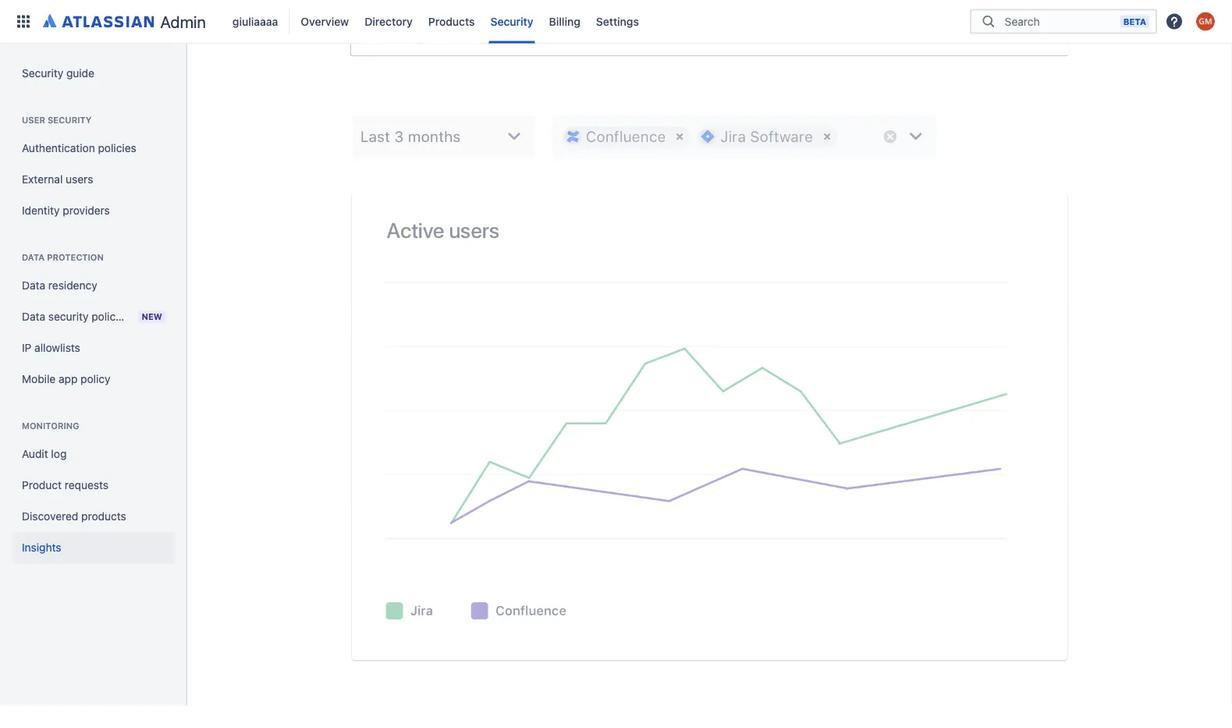 Task type: locate. For each thing, give the bounding box(es) containing it.
1 vertical spatial data
[[22, 279, 45, 292]]

log
[[51, 448, 67, 461]]

billing
[[549, 15, 581, 28]]

security up authentication policies
[[48, 115, 92, 125]]

search icon image
[[980, 14, 998, 29]]

data up ip
[[22, 310, 45, 323]]

1 vertical spatial security
[[22, 67, 63, 80]]

2 security from the top
[[48, 310, 89, 323]]

policies down data residency link at the top of the page
[[92, 310, 130, 323]]

policy
[[81, 373, 110, 386]]

0 vertical spatial security
[[48, 115, 92, 125]]

security for security
[[491, 15, 534, 28]]

policies
[[98, 142, 136, 155], [92, 310, 130, 323]]

security for security guide
[[22, 67, 63, 80]]

security down 'residency'
[[48, 310, 89, 323]]

data up data residency
[[22, 253, 45, 263]]

1 security from the top
[[48, 115, 92, 125]]

3 data from the top
[[22, 310, 45, 323]]

audit
[[22, 448, 48, 461]]

directory link
[[360, 9, 417, 34]]

policies up external users link
[[98, 142, 136, 155]]

0 vertical spatial data
[[22, 253, 45, 263]]

directory
[[365, 15, 413, 28]]

0 horizontal spatial security
[[22, 67, 63, 80]]

1 vertical spatial policies
[[92, 310, 130, 323]]

data residency link
[[12, 270, 175, 301]]

mobile
[[22, 373, 56, 386]]

ip allowlists
[[22, 342, 80, 354]]

security for data
[[48, 310, 89, 323]]

discovered products
[[22, 510, 126, 523]]

data security policies
[[22, 310, 130, 323]]

learn
[[379, 18, 408, 30]]

authentication policies
[[22, 142, 136, 155]]

discovered
[[22, 510, 78, 523]]

products
[[428, 15, 475, 28]]

product
[[22, 479, 62, 492]]

guide
[[66, 67, 94, 80]]

new
[[142, 312, 162, 322]]

security left the billing
[[491, 15, 534, 28]]

security
[[48, 115, 92, 125], [48, 310, 89, 323]]

security link
[[486, 9, 538, 34]]

security
[[491, 15, 534, 28], [22, 67, 63, 80]]

data left 'residency'
[[22, 279, 45, 292]]

data
[[22, 253, 45, 263], [22, 279, 45, 292], [22, 310, 45, 323]]

product requests
[[22, 479, 109, 492]]

settings link
[[592, 9, 644, 34]]

1 data from the top
[[22, 253, 45, 263]]

security inside global navigation element
[[491, 15, 534, 28]]

1 horizontal spatial security
[[491, 15, 534, 28]]

1 vertical spatial security
[[48, 310, 89, 323]]

ip allowlists link
[[12, 333, 175, 364]]

ip
[[22, 342, 31, 354]]

admin
[[160, 12, 206, 31]]

security left guide
[[22, 67, 63, 80]]

authentication
[[22, 142, 95, 155]]

appswitcher icon image
[[14, 12, 33, 31]]

toggle navigation image
[[172, 62, 206, 94]]

atlassian image
[[43, 11, 154, 30], [43, 11, 154, 30]]

overview link
[[296, 9, 354, 34]]

2 data from the top
[[22, 279, 45, 292]]

insights link
[[12, 532, 175, 564]]

external
[[22, 173, 63, 186]]

protection
[[47, 253, 104, 263]]

0 vertical spatial security
[[491, 15, 534, 28]]

settings
[[596, 15, 639, 28]]

2 vertical spatial data
[[22, 310, 45, 323]]

requests
[[65, 479, 109, 492]]

mobile app policy link
[[12, 364, 175, 395]]

data protection
[[22, 253, 104, 263]]



Task type: describe. For each thing, give the bounding box(es) containing it.
0 vertical spatial policies
[[98, 142, 136, 155]]

product requests link
[[12, 470, 175, 501]]

admin link
[[37, 9, 212, 34]]

identity providers
[[22, 204, 110, 217]]

insights
[[22, 541, 61, 554]]

discovered products link
[[12, 501, 175, 532]]

user security
[[22, 115, 92, 125]]

authentication policies link
[[12, 133, 175, 164]]

allowlists
[[34, 342, 80, 354]]

users
[[66, 173, 93, 186]]

audit log
[[22, 448, 67, 461]]

learn more
[[379, 18, 437, 30]]

monitoring
[[22, 421, 79, 431]]

giuliaaaa link
[[228, 9, 283, 34]]

overview
[[301, 15, 349, 28]]

audit log link
[[12, 439, 175, 470]]

user
[[22, 115, 45, 125]]

data for data residency
[[22, 279, 45, 292]]

admin banner
[[0, 0, 1233, 44]]

app
[[59, 373, 78, 386]]

global navigation element
[[9, 0, 970, 43]]

providers
[[63, 204, 110, 217]]

data for data protection
[[22, 253, 45, 263]]

security guide
[[22, 67, 94, 80]]

security for user
[[48, 115, 92, 125]]

giuliaaaa
[[233, 15, 278, 28]]

mobile app policy
[[22, 373, 110, 386]]

account image
[[1197, 12, 1215, 31]]

security guide link
[[12, 58, 175, 89]]

Search field
[[1001, 7, 1121, 36]]

identity providers link
[[12, 195, 175, 226]]

data residency
[[22, 279, 97, 292]]

identity
[[22, 204, 60, 217]]

products link
[[424, 9, 480, 34]]

billing link
[[544, 9, 585, 34]]

external users
[[22, 173, 93, 186]]

beta
[[1124, 16, 1147, 27]]

external users link
[[12, 164, 175, 195]]

data for data security policies
[[22, 310, 45, 323]]

products
[[81, 510, 126, 523]]

help icon image
[[1166, 12, 1184, 31]]

learn more button
[[370, 12, 447, 37]]

residency
[[48, 279, 97, 292]]

more
[[411, 18, 437, 30]]



Task type: vqa. For each thing, say whether or not it's contained in the screenshot.
every
no



